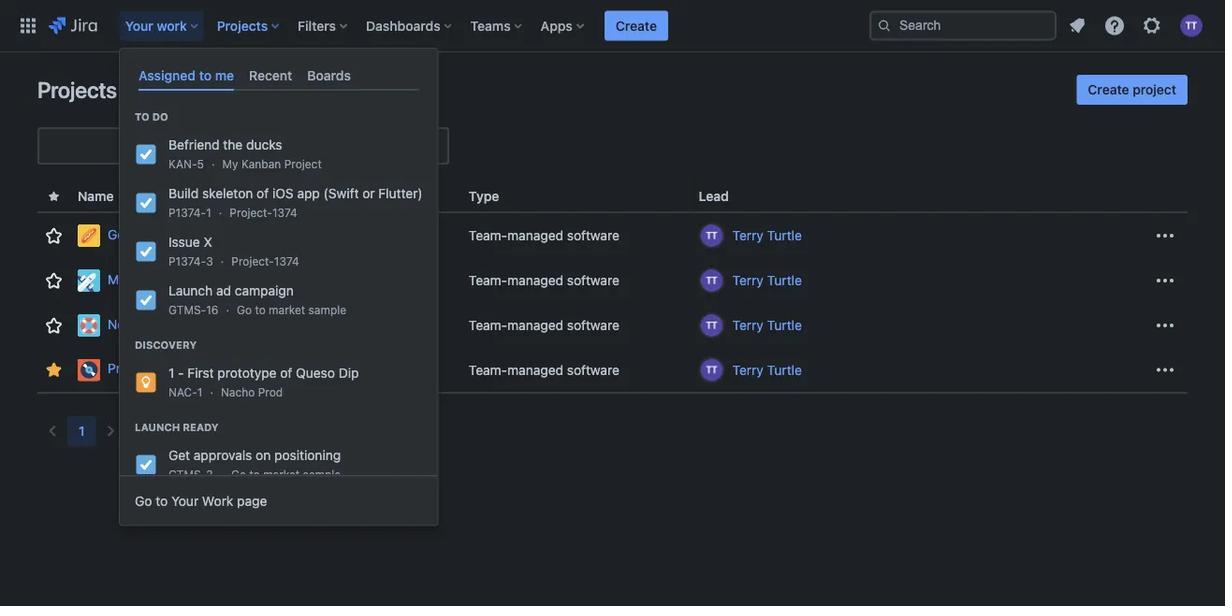 Task type: locate. For each thing, give the bounding box(es) containing it.
create for create
[[616, 18, 657, 33]]

0 vertical spatial project
[[284, 157, 322, 171]]

notifications image
[[1067, 15, 1089, 37]]

1 team-managed software from the top
[[469, 228, 620, 243]]

1 inside button
[[79, 424, 85, 439]]

create project
[[1089, 82, 1177, 97]]

create inside button
[[1089, 82, 1130, 97]]

managed for kanban
[[508, 273, 564, 288]]

my kanban project
[[222, 157, 322, 171], [108, 272, 221, 287]]

-
[[178, 366, 184, 381]]

4 software from the top
[[567, 362, 620, 378]]

ready
[[183, 422, 219, 434]]

3 more image from the top
[[1155, 359, 1177, 382]]

project- up campaign
[[232, 255, 274, 268]]

go to market sample
[[237, 304, 347, 317], [231, 468, 341, 481]]

3 terry from the top
[[733, 318, 764, 333]]

your left work
[[125, 18, 153, 33]]

1 vertical spatial my
[[108, 272, 126, 287]]

project-1374 down discovery on the bottom left of page
[[108, 361, 185, 377]]

4 team- from the top
[[469, 362, 508, 378]]

projects
[[217, 18, 268, 33], [37, 77, 117, 103]]

1374 down ios at the left of the page
[[272, 206, 298, 219]]

create inside button
[[616, 18, 657, 33]]

3 team-managed software from the top
[[469, 318, 620, 333]]

of left ios at the left of the page
[[257, 186, 269, 202]]

software
[[567, 228, 620, 243], [567, 273, 620, 288], [567, 318, 620, 333], [567, 362, 620, 378]]

2 vertical spatial more image
[[1155, 359, 1177, 382]]

x
[[204, 235, 212, 250]]

app
[[297, 186, 320, 202]]

turtle for kanban
[[768, 273, 802, 288]]

team-managed software
[[469, 228, 620, 243], [469, 273, 620, 288], [469, 318, 620, 333], [469, 362, 620, 378]]

0 vertical spatial sample
[[309, 304, 347, 317]]

2 software from the top
[[567, 273, 620, 288]]

go down approvals
[[231, 468, 246, 481]]

1 terry turtle from the top
[[733, 228, 802, 243]]

nova project
[[108, 317, 185, 332]]

filters button
[[292, 11, 355, 41]]

my kanban project down p1374-3
[[108, 272, 221, 287]]

your inside dropdown button
[[125, 18, 153, 33]]

p1374- down issue
[[169, 255, 206, 268]]

p1374- for issue
[[169, 255, 206, 268]]

project-1374 for skeleton
[[230, 206, 298, 219]]

go to market sample for campaign
[[237, 304, 347, 317]]

3 turtle from the top
[[768, 318, 802, 333]]

1 vertical spatial your
[[171, 494, 199, 509]]

assigned to me
[[139, 67, 234, 83]]

0 vertical spatial my
[[222, 157, 238, 171]]

0 vertical spatial 1374
[[272, 206, 298, 219]]

0 vertical spatial project-1374
[[230, 206, 298, 219]]

key button
[[323, 186, 376, 207]]

type
[[469, 189, 499, 204]]

more image
[[1155, 270, 1177, 292]]

project-1374
[[230, 206, 298, 219], [232, 255, 299, 268], [108, 361, 185, 377]]

1 vertical spatial projects
[[37, 77, 117, 103]]

3 software from the top
[[567, 318, 620, 333]]

2 gtms- from the top
[[169, 468, 206, 481]]

3 managed from the top
[[508, 318, 564, 333]]

market for on
[[263, 468, 300, 481]]

1 button
[[67, 417, 96, 447]]

project down p1374-3
[[179, 272, 221, 287]]

1374 down discovery on the bottom left of page
[[156, 361, 185, 377]]

1 vertical spatial gtms-
[[169, 468, 206, 481]]

go left work
[[135, 494, 152, 509]]

create right apps dropdown button
[[616, 18, 657, 33]]

1 vertical spatial my kanban project
[[108, 272, 221, 287]]

1 vertical spatial go to market sample
[[231, 468, 341, 481]]

1 more image from the top
[[1155, 225, 1177, 247]]

go to market sample up 'go to your work page' link
[[231, 468, 341, 481]]

on
[[256, 448, 271, 464]]

None text field
[[39, 133, 223, 159]]

nova
[[108, 317, 138, 332]]

projects button
[[211, 11, 287, 41]]

project-1374 for x
[[232, 255, 299, 268]]

project- for x
[[232, 255, 274, 268]]

terry
[[733, 228, 764, 243], [733, 273, 764, 288], [733, 318, 764, 333], [733, 362, 764, 378]]

4 team-managed software from the top
[[469, 362, 620, 378]]

project- down discovery on the bottom left of page
[[108, 361, 156, 377]]

projects up the me
[[217, 18, 268, 33]]

project-1374 down ios at the left of the page
[[230, 206, 298, 219]]

1 team- from the top
[[469, 228, 508, 243]]

me
[[215, 67, 234, 83]]

sample down positioning
[[303, 468, 341, 481]]

launch ad campaign
[[169, 283, 294, 299]]

work
[[157, 18, 187, 33]]

terry turtle link
[[733, 227, 802, 245], [733, 272, 802, 290], [733, 317, 802, 335], [733, 361, 802, 380]]

terry turtle for kanban
[[733, 273, 802, 288]]

managed
[[508, 228, 564, 243], [508, 273, 564, 288], [508, 318, 564, 333], [508, 362, 564, 378]]

software for 1374
[[567, 362, 620, 378]]

project-
[[230, 206, 272, 219], [232, 255, 274, 268], [108, 361, 156, 377]]

your work button
[[120, 11, 206, 41]]

1 vertical spatial sample
[[303, 468, 341, 481]]

team-
[[469, 228, 508, 243], [469, 273, 508, 288], [469, 318, 508, 333], [469, 362, 508, 378]]

prototype
[[218, 366, 277, 381]]

0 horizontal spatial projects
[[37, 77, 117, 103]]

kanban down p1374-3
[[130, 272, 175, 287]]

to do
[[135, 111, 168, 123]]

1 horizontal spatial my kanban project
[[222, 157, 322, 171]]

0 vertical spatial kanban
[[242, 157, 281, 171]]

1 vertical spatial market
[[263, 468, 300, 481]]

my down the
[[222, 157, 238, 171]]

3 team- from the top
[[469, 318, 508, 333]]

1 down the first
[[197, 386, 203, 399]]

p1374-3
[[169, 255, 213, 268]]

team-managed software for project
[[469, 318, 620, 333]]

or
[[363, 186, 375, 202]]

nacho prod
[[221, 386, 283, 399]]

of
[[257, 186, 269, 202], [280, 366, 292, 381]]

1 horizontal spatial projects
[[217, 18, 268, 33]]

sample for get approvals on positioning
[[303, 468, 341, 481]]

projects down the 'appswitcher icon'
[[37, 77, 117, 103]]

2 terry turtle link from the top
[[733, 272, 802, 290]]

2 managed from the top
[[508, 273, 564, 288]]

0 vertical spatial more image
[[1155, 225, 1177, 247]]

1 p1374- from the top
[[169, 206, 206, 219]]

0 vertical spatial your
[[125, 18, 153, 33]]

my up the nova at the bottom left of the page
[[108, 272, 126, 287]]

build skeleton of ios app (swift or flutter)
[[169, 186, 423, 202]]

team-managed software for 1374
[[469, 362, 620, 378]]

1374 up campaign
[[274, 255, 299, 268]]

project up discovery on the bottom left of page
[[142, 317, 185, 332]]

1 vertical spatial p1374-
[[169, 255, 206, 268]]

2
[[206, 468, 213, 481]]

gtms- down get
[[169, 468, 206, 481]]

4 turtle from the top
[[768, 362, 802, 378]]

turtle for project
[[768, 318, 802, 333]]

2 turtle from the top
[[768, 273, 802, 288]]

the
[[223, 137, 243, 153]]

1 gtms- from the top
[[169, 304, 206, 317]]

1 horizontal spatial create
[[1089, 82, 1130, 97]]

0 vertical spatial go
[[237, 304, 252, 317]]

1 vertical spatial project
[[179, 272, 221, 287]]

2 team-managed software from the top
[[469, 273, 620, 288]]

project- for skeleton
[[230, 206, 272, 219]]

2 team- from the top
[[469, 273, 508, 288]]

ad
[[216, 283, 231, 299]]

turtle
[[768, 228, 802, 243], [768, 273, 802, 288], [768, 318, 802, 333], [768, 362, 802, 378]]

terry for kanban
[[733, 273, 764, 288]]

create button
[[605, 11, 669, 41]]

1374 for x
[[274, 255, 299, 268]]

1 horizontal spatial your
[[171, 494, 199, 509]]

p1374-1
[[169, 206, 211, 219]]

issue
[[169, 235, 200, 250]]

go for ad
[[237, 304, 252, 317]]

(swift
[[324, 186, 359, 202]]

1 vertical spatial of
[[280, 366, 292, 381]]

project- down skeleton
[[230, 206, 272, 219]]

1 horizontal spatial of
[[280, 366, 292, 381]]

2 terry from the top
[[733, 273, 764, 288]]

0 vertical spatial project-
[[230, 206, 272, 219]]

1 vertical spatial kanban
[[130, 272, 175, 287]]

create left "project"
[[1089, 82, 1130, 97]]

to
[[199, 67, 212, 83], [135, 111, 150, 123], [255, 304, 266, 317], [249, 468, 260, 481], [156, 494, 168, 509]]

0 vertical spatial go to market sample
[[237, 304, 347, 317]]

0 horizontal spatial of
[[257, 186, 269, 202]]

my
[[222, 157, 238, 171], [108, 272, 126, 287]]

1
[[206, 206, 211, 219], [169, 366, 174, 381], [197, 386, 203, 399], [79, 424, 85, 439]]

software
[[299, 139, 346, 152]]

1 horizontal spatial my
[[222, 157, 238, 171]]

1 terry turtle link from the top
[[733, 227, 802, 245]]

my kanban project down 'ducks'
[[222, 157, 322, 171]]

1 horizontal spatial kanban
[[242, 157, 281, 171]]

terry turtle for 1374
[[733, 362, 802, 378]]

1 managed from the top
[[508, 228, 564, 243]]

4 managed from the top
[[508, 362, 564, 378]]

2 p1374- from the top
[[169, 255, 206, 268]]

1 vertical spatial project-1374
[[232, 255, 299, 268]]

1 vertical spatial go
[[231, 468, 246, 481]]

project-1374 up campaign
[[232, 255, 299, 268]]

go to market sample for on
[[231, 468, 341, 481]]

banner containing your work
[[0, 0, 1226, 52]]

4 terry turtle link from the top
[[733, 361, 802, 380]]

work
[[202, 494, 234, 509]]

terry for project
[[733, 318, 764, 333]]

1 turtle from the top
[[768, 228, 802, 243]]

star my kanban project image
[[43, 270, 65, 292]]

terry turtle link for project
[[733, 317, 802, 335]]

market down the on
[[263, 468, 300, 481]]

sample up the np on the left bottom
[[309, 304, 347, 317]]

ios
[[272, 186, 294, 202]]

terry turtle
[[733, 228, 802, 243], [733, 273, 802, 288], [733, 318, 802, 333], [733, 362, 802, 378]]

0 vertical spatial projects
[[217, 18, 268, 33]]

more image
[[1155, 225, 1177, 247], [1155, 315, 1177, 337], [1155, 359, 1177, 382]]

project down jira software
[[284, 157, 322, 171]]

2 terry turtle from the top
[[733, 273, 802, 288]]

0 vertical spatial market
[[269, 304, 305, 317]]

kanban down 'ducks'
[[242, 157, 281, 171]]

1 vertical spatial more image
[[1155, 315, 1177, 337]]

market down campaign
[[269, 304, 305, 317]]

banner
[[0, 0, 1226, 52]]

0 vertical spatial gtms-
[[169, 304, 206, 317]]

campaign
[[235, 283, 294, 299]]

jira image
[[49, 15, 97, 37], [49, 15, 97, 37]]

go down launch ad campaign
[[237, 304, 252, 317]]

recent
[[249, 67, 292, 83]]

turtle for 1374
[[768, 362, 802, 378]]

0 vertical spatial create
[[616, 18, 657, 33]]

create
[[616, 18, 657, 33], [1089, 82, 1130, 97]]

np
[[331, 318, 349, 333]]

of up prod
[[280, 366, 292, 381]]

terry for 1374
[[733, 362, 764, 378]]

to inside 'go to your work page' link
[[156, 494, 168, 509]]

1 vertical spatial project-
[[232, 255, 274, 268]]

to left work
[[156, 494, 168, 509]]

1 vertical spatial 1374
[[274, 255, 299, 268]]

3 terry turtle link from the top
[[733, 317, 802, 335]]

2 more image from the top
[[1155, 315, 1177, 337]]

kan-5
[[169, 157, 204, 171]]

0 horizontal spatial create
[[616, 18, 657, 33]]

tab list
[[131, 60, 427, 91]]

go to market sample down campaign
[[237, 304, 347, 317]]

1 vertical spatial create
[[1089, 82, 1130, 97]]

build
[[169, 186, 199, 202]]

gtms- down launch
[[169, 304, 206, 317]]

sample
[[309, 304, 347, 317], [303, 468, 341, 481]]

your down gtms-2
[[171, 494, 199, 509]]

0 horizontal spatial your
[[125, 18, 153, 33]]

1374
[[272, 206, 298, 219], [274, 255, 299, 268], [156, 361, 185, 377]]

2 vertical spatial project-
[[108, 361, 156, 377]]

your
[[125, 18, 153, 33], [171, 494, 199, 509]]

nova project link
[[78, 315, 316, 337]]

4 terry turtle from the top
[[733, 362, 802, 378]]

0 vertical spatial p1374-
[[169, 206, 206, 219]]

team- for 1374
[[469, 362, 508, 378]]

2 vertical spatial go
[[135, 494, 152, 509]]

p1374- down build
[[169, 206, 206, 219]]

0 vertical spatial of
[[257, 186, 269, 202]]

managed for project
[[508, 318, 564, 333]]

1 left next image
[[79, 424, 85, 439]]

launch
[[135, 422, 180, 434]]

4 terry from the top
[[733, 362, 764, 378]]

managed for 1374
[[508, 362, 564, 378]]

3 terry turtle from the top
[[733, 318, 802, 333]]



Task type: vqa. For each thing, say whether or not it's contained in the screenshot.


Task type: describe. For each thing, give the bounding box(es) containing it.
1 up goodmorning link
[[206, 206, 211, 219]]

to left do
[[135, 111, 150, 123]]

0 horizontal spatial my
[[108, 272, 126, 287]]

launch ready
[[135, 422, 219, 434]]

dashboards
[[366, 18, 441, 33]]

nac-
[[169, 386, 197, 399]]

2 vertical spatial project-1374
[[108, 361, 185, 377]]

next image
[[100, 420, 122, 443]]

go to your work page
[[135, 494, 267, 509]]

terry turtle for project
[[733, 318, 802, 333]]

key
[[331, 189, 354, 204]]

project-1374 link
[[78, 359, 316, 382]]

star nova project image
[[43, 315, 65, 337]]

team- for kanban
[[469, 273, 508, 288]]

first
[[188, 366, 214, 381]]

3
[[206, 255, 213, 268]]

star project-1374 image
[[43, 359, 65, 382]]

dip
[[339, 366, 359, 381]]

0 vertical spatial my kanban project
[[222, 157, 322, 171]]

flutter)
[[379, 186, 423, 202]]

help image
[[1104, 15, 1126, 37]]

go to your work page link
[[120, 483, 438, 520]]

boards
[[307, 67, 351, 83]]

1 terry from the top
[[733, 228, 764, 243]]

terry turtle link for kanban
[[733, 272, 802, 290]]

star goodmorning image
[[43, 225, 65, 247]]

2 vertical spatial project
[[142, 317, 185, 332]]

nacho
[[221, 386, 255, 399]]

more image for goodmorning
[[1155, 225, 1177, 247]]

discovery
[[135, 340, 197, 352]]

gtms- for get
[[169, 468, 206, 481]]

lead
[[699, 189, 729, 204]]

skeleton
[[202, 186, 253, 202]]

get
[[169, 448, 190, 464]]

kan-
[[169, 157, 197, 171]]

gtms- for launch
[[169, 304, 206, 317]]

to down get approvals on positioning
[[249, 468, 260, 481]]

go for approvals
[[231, 468, 246, 481]]

your work
[[125, 18, 187, 33]]

teams
[[471, 18, 511, 33]]

1 left -
[[169, 366, 174, 381]]

p1374- for build
[[169, 206, 206, 219]]

team- for project
[[469, 318, 508, 333]]

1374 for skeleton
[[272, 206, 298, 219]]

name button
[[70, 186, 140, 207]]

page
[[237, 494, 267, 509]]

settings image
[[1141, 15, 1164, 37]]

16
[[206, 304, 219, 317]]

project
[[1133, 82, 1177, 97]]

team-managed software for kanban
[[469, 273, 620, 288]]

teams button
[[465, 11, 530, 41]]

goodmorning link
[[78, 225, 316, 247]]

apps
[[541, 18, 573, 33]]

software for kanban
[[567, 273, 620, 288]]

befriend the ducks
[[169, 137, 282, 153]]

approvals
[[194, 448, 252, 464]]

sample for launch ad campaign
[[309, 304, 347, 317]]

positioning
[[274, 448, 341, 464]]

open image
[[420, 135, 442, 157]]

1 - first prototype of queso dip
[[169, 366, 359, 381]]

p1374
[[331, 362, 368, 378]]

projects inside "dropdown button"
[[217, 18, 268, 33]]

0 horizontal spatial kanban
[[130, 272, 175, 287]]

nac-1
[[169, 386, 203, 399]]

Search field
[[870, 11, 1057, 41]]

assigned
[[139, 67, 196, 83]]

software for project
[[567, 318, 620, 333]]

jira
[[277, 139, 296, 152]]

more image for project-1374
[[1155, 359, 1177, 382]]

prod
[[258, 386, 283, 399]]

get approvals on positioning
[[169, 448, 341, 464]]

name
[[78, 189, 114, 204]]

filters
[[298, 18, 336, 33]]

create for create project
[[1089, 82, 1130, 97]]

to down campaign
[[255, 304, 266, 317]]

gtms-2
[[169, 468, 213, 481]]

befriend
[[169, 137, 220, 153]]

jira software
[[277, 139, 346, 152]]

my kanban project link
[[78, 270, 316, 292]]

do
[[152, 111, 168, 123]]

2 vertical spatial 1374
[[156, 361, 185, 377]]

terry turtle link for 1374
[[733, 361, 802, 380]]

dashboards button
[[361, 11, 459, 41]]

to left the me
[[199, 67, 212, 83]]

launch
[[169, 283, 213, 299]]

search image
[[877, 18, 892, 33]]

primary element
[[11, 0, 870, 52]]

5
[[197, 157, 204, 171]]

lead button
[[692, 186, 752, 207]]

0 horizontal spatial my kanban project
[[108, 272, 221, 287]]

previous image
[[41, 420, 64, 443]]

your profile and settings image
[[1181, 15, 1203, 37]]

appswitcher icon image
[[17, 15, 39, 37]]

apps button
[[535, 11, 592, 41]]

goodmorning
[[108, 227, 190, 242]]

market for campaign
[[269, 304, 305, 317]]

create project button
[[1077, 75, 1188, 105]]

gtms-16
[[169, 304, 219, 317]]

queso
[[296, 366, 335, 381]]

issue x
[[169, 235, 212, 250]]

ducks
[[246, 137, 282, 153]]

1 software from the top
[[567, 228, 620, 243]]

tab list containing assigned to me
[[131, 60, 427, 91]]



